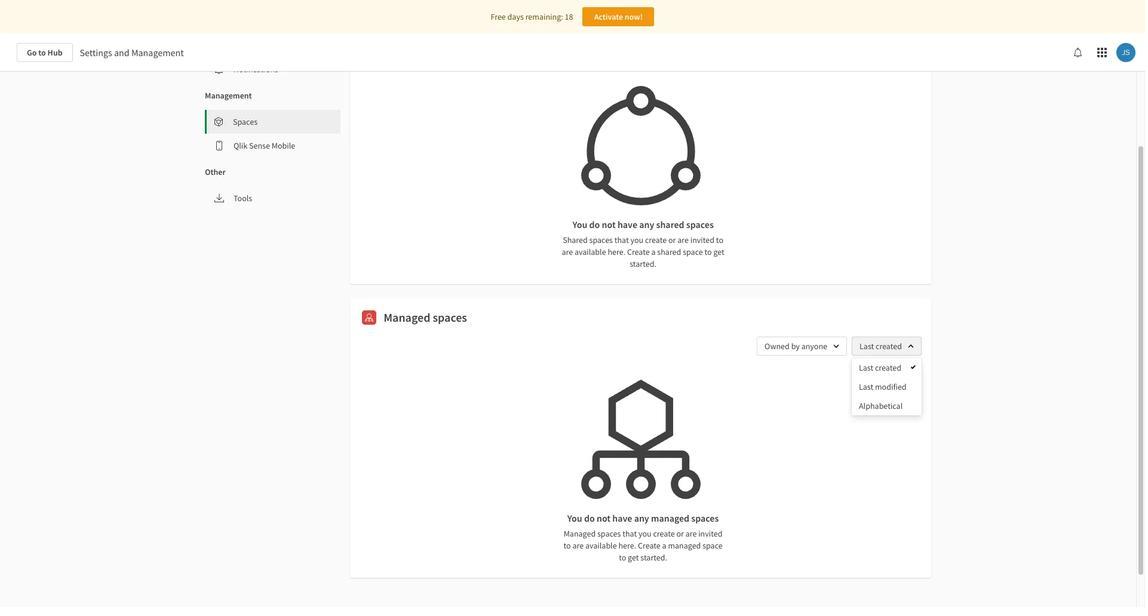 Task type: describe. For each thing, give the bounding box(es) containing it.
have for shared
[[618, 219, 637, 231]]

mobile
[[272, 140, 295, 151]]

18
[[565, 11, 573, 22]]

get for managed
[[628, 553, 639, 563]]

free days remaining: 18
[[491, 11, 573, 22]]

modified
[[875, 382, 907, 392]]

here. for shared
[[608, 247, 626, 257]]

last modified element
[[859, 382, 907, 392]]

spaces
[[233, 116, 257, 127]]

created for list box containing last created
[[875, 363, 901, 373]]

invited for you do not have any managed spaces
[[698, 529, 723, 539]]

managed spaces main content
[[0, 0, 1145, 608]]

last for last modified element
[[859, 382, 873, 392]]

alphabetical element
[[859, 401, 903, 412]]

alphabetical
[[859, 401, 903, 412]]

a for shared
[[651, 247, 656, 257]]

free
[[491, 11, 506, 22]]

notifications
[[234, 64, 278, 75]]

here. for managed
[[619, 541, 636, 551]]

Last created field
[[852, 337, 922, 356]]

create for shared
[[645, 235, 667, 246]]

qlik
[[234, 140, 247, 151]]

tools
[[234, 193, 252, 204]]

or for shared
[[668, 235, 676, 246]]

started. for managed
[[641, 553, 667, 563]]

other
[[205, 167, 226, 177]]

do for you do not have any shared spaces
[[589, 219, 600, 231]]

available for you do not have any managed spaces
[[585, 541, 617, 551]]

settings and management
[[80, 47, 184, 59]]

not for you do not have any shared spaces
[[602, 219, 616, 231]]

created for last created field
[[876, 341, 902, 352]]

create for shared
[[627, 247, 650, 257]]

1 vertical spatial shared
[[657, 247, 681, 257]]

started. for shared
[[630, 259, 656, 269]]

list box inside managed spaces main content
[[852, 358, 922, 416]]

go
[[27, 47, 37, 58]]

you do not have any managed spaces managed spaces that you create or are invited to are available here. create a managed space to get started.
[[564, 513, 723, 563]]

you for you do not have any shared spaces
[[573, 219, 587, 231]]

last inside field
[[860, 341, 874, 352]]

go to hub link
[[17, 43, 73, 62]]

0 vertical spatial managed
[[651, 513, 689, 525]]

days
[[508, 11, 524, 22]]

available for you do not have any shared spaces
[[575, 247, 606, 257]]

space for you do not have any shared spaces
[[683, 247, 703, 257]]

remaining:
[[525, 11, 563, 22]]

last created element
[[859, 363, 901, 373]]

or for managed
[[676, 529, 684, 539]]

notifications link
[[205, 57, 341, 81]]

managed inside you do not have any managed spaces managed spaces that you create or are invited to are available here. create a managed space to get started.
[[564, 529, 596, 539]]

tools link
[[205, 186, 341, 210]]



Task type: locate. For each thing, give the bounding box(es) containing it.
2 vertical spatial last
[[859, 382, 873, 392]]

started.
[[630, 259, 656, 269], [641, 553, 667, 563]]

0 vertical spatial do
[[589, 219, 600, 231]]

do inside you do not have any shared spaces shared spaces that you create or are invited to are available here. create a shared space to get started.
[[589, 219, 600, 231]]

spaces
[[686, 219, 714, 231], [589, 235, 613, 246], [433, 310, 467, 325], [691, 513, 719, 525], [597, 529, 621, 539]]

1 vertical spatial create
[[638, 541, 661, 551]]

you
[[573, 219, 587, 231], [567, 513, 582, 525]]

not inside you do not have any managed spaces managed spaces that you create or are invited to are available here. create a managed space to get started.
[[597, 513, 611, 525]]

any inside you do not have any shared spaces shared spaces that you create or are invited to are available here. create a shared space to get started.
[[639, 219, 654, 231]]

1 vertical spatial you
[[567, 513, 582, 525]]

managed spaces
[[384, 310, 467, 325]]

qlik sense mobile
[[234, 140, 295, 151]]

do for you do not have any managed spaces
[[584, 513, 595, 525]]

1 vertical spatial not
[[597, 513, 611, 525]]

create inside you do not have any managed spaces managed spaces that you create or are invited to are available here. create a managed space to get started.
[[653, 529, 675, 539]]

0 vertical spatial shared
[[656, 219, 684, 231]]

you inside you do not have any shared spaces shared spaces that you create or are invited to are available here. create a shared space to get started.
[[573, 219, 587, 231]]

last for last created element
[[859, 363, 873, 373]]

get inside you do not have any managed spaces managed spaces that you create or are invited to are available here. create a managed space to get started.
[[628, 553, 639, 563]]

last
[[860, 341, 874, 352], [859, 363, 873, 373], [859, 382, 873, 392]]

1 vertical spatial managed
[[668, 541, 701, 551]]

create
[[627, 247, 650, 257], [638, 541, 661, 551]]

shared
[[656, 219, 684, 231], [657, 247, 681, 257]]

1 vertical spatial created
[[875, 363, 901, 373]]

sense
[[249, 140, 270, 151]]

any for shared
[[639, 219, 654, 231]]

1 vertical spatial last created
[[859, 363, 901, 373]]

last created
[[860, 341, 902, 352], [859, 363, 901, 373]]

0 horizontal spatial or
[[668, 235, 676, 246]]

1 vertical spatial have
[[613, 513, 632, 525]]

last created up last modified element
[[859, 363, 901, 373]]

you for shared
[[631, 235, 643, 246]]

that inside you do not have any shared spaces shared spaces that you create or are invited to are available here. create a shared space to get started.
[[615, 235, 629, 246]]

a
[[651, 247, 656, 257], [662, 541, 666, 551]]

available inside you do not have any managed spaces managed spaces that you create or are invited to are available here. create a managed space to get started.
[[585, 541, 617, 551]]

management inside managed spaces main content
[[205, 90, 252, 101]]

invited inside you do not have any managed spaces managed spaces that you create or are invited to are available here. create a managed space to get started.
[[698, 529, 723, 539]]

1 horizontal spatial or
[[676, 529, 684, 539]]

have inside you do not have any shared spaces shared spaces that you create or are invited to are available here. create a shared space to get started.
[[618, 219, 637, 231]]

or inside you do not have any shared spaces shared spaces that you create or are invited to are available here. create a shared space to get started.
[[668, 235, 676, 246]]

available inside you do not have any shared spaces shared spaces that you create or are invited to are available here. create a shared space to get started.
[[575, 247, 606, 257]]

create
[[645, 235, 667, 246], [653, 529, 675, 539]]

created inside field
[[876, 341, 902, 352]]

managed
[[384, 310, 430, 325], [564, 529, 596, 539]]

0 horizontal spatial management
[[131, 47, 184, 59]]

get inside you do not have any shared spaces shared spaces that you create or are invited to are available here. create a shared space to get started.
[[714, 247, 725, 257]]

create for managed
[[638, 541, 661, 551]]

that inside you do not have any managed spaces managed spaces that you create or are invited to are available here. create a managed space to get started.
[[623, 529, 637, 539]]

last created up last created element
[[860, 341, 902, 352]]

last modified
[[859, 382, 907, 392]]

1 vertical spatial that
[[623, 529, 637, 539]]

created up modified
[[875, 363, 901, 373]]

1 vertical spatial you
[[639, 529, 652, 539]]

now!
[[625, 11, 643, 22]]

management
[[131, 47, 184, 59], [205, 90, 252, 101]]

1 horizontal spatial managed
[[564, 529, 596, 539]]

you inside you do not have any managed spaces managed spaces that you create or are invited to are available here. create a managed space to get started.
[[567, 513, 582, 525]]

created up last created element
[[876, 341, 902, 352]]

1 vertical spatial create
[[653, 529, 675, 539]]

get for shared
[[714, 247, 725, 257]]

1 vertical spatial available
[[585, 541, 617, 551]]

you inside you do not have any shared spaces shared spaces that you create or are invited to are available here. create a shared space to get started.
[[631, 235, 643, 246]]

not
[[602, 219, 616, 231], [597, 513, 611, 525]]

list box
[[852, 358, 922, 416]]

1 vertical spatial here.
[[619, 541, 636, 551]]

0 horizontal spatial managed
[[384, 310, 430, 325]]

0 vertical spatial you
[[573, 219, 587, 231]]

started. inside you do not have any managed spaces managed spaces that you create or are invited to are available here. create a managed space to get started.
[[641, 553, 667, 563]]

invited
[[690, 235, 715, 246], [698, 529, 723, 539]]

a inside you do not have any shared spaces shared spaces that you create or are invited to are available here. create a shared space to get started.
[[651, 247, 656, 257]]

any for managed
[[634, 513, 649, 525]]

last created for list box containing last created
[[859, 363, 901, 373]]

last up last modified element
[[859, 363, 873, 373]]

0 vertical spatial created
[[876, 341, 902, 352]]

invited inside you do not have any shared spaces shared spaces that you create or are invited to are available here. create a shared space to get started.
[[690, 235, 715, 246]]

last created inside list box
[[859, 363, 901, 373]]

space for you do not have any managed spaces
[[703, 541, 723, 551]]

you do not have any shared spaces shared spaces that you create or are invited to are available here. create a shared space to get started.
[[562, 219, 725, 269]]

list box containing last created
[[852, 358, 922, 416]]

1 vertical spatial any
[[634, 513, 649, 525]]

or
[[668, 235, 676, 246], [676, 529, 684, 539]]

a inside you do not have any managed spaces managed spaces that you create or are invited to are available here. create a managed space to get started.
[[662, 541, 666, 551]]

you
[[631, 235, 643, 246], [639, 529, 652, 539]]

0 vertical spatial any
[[639, 219, 654, 231]]

not inside you do not have any shared spaces shared spaces that you create or are invited to are available here. create a shared space to get started.
[[602, 219, 616, 231]]

create for managed
[[653, 529, 675, 539]]

last up last created element
[[860, 341, 874, 352]]

started. inside you do not have any shared spaces shared spaces that you create or are invited to are available here. create a shared space to get started.
[[630, 259, 656, 269]]

qlik sense mobile link
[[205, 134, 341, 158]]

do
[[589, 219, 600, 231], [584, 513, 595, 525]]

settings
[[80, 47, 112, 59]]

you for managed
[[639, 529, 652, 539]]

have
[[618, 219, 637, 231], [613, 513, 632, 525]]

you for you do not have any managed spaces
[[567, 513, 582, 525]]

and
[[114, 47, 129, 59]]

1 vertical spatial last
[[859, 363, 873, 373]]

1 vertical spatial space
[[703, 541, 723, 551]]

last created for last created field
[[860, 341, 902, 352]]

have inside you do not have any managed spaces managed spaces that you create or are invited to are available here. create a managed space to get started.
[[613, 513, 632, 525]]

space inside you do not have any shared spaces shared spaces that you create or are invited to are available here. create a shared space to get started.
[[683, 247, 703, 257]]

0 vertical spatial create
[[645, 235, 667, 246]]

you inside you do not have any managed spaces managed spaces that you create or are invited to are available here. create a managed space to get started.
[[639, 529, 652, 539]]

1 vertical spatial management
[[205, 90, 252, 101]]

last down last created element
[[859, 382, 873, 392]]

0 vertical spatial a
[[651, 247, 656, 257]]

create inside you do not have any shared spaces shared spaces that you create or are invited to are available here. create a shared space to get started.
[[645, 235, 667, 246]]

1 vertical spatial started.
[[641, 553, 667, 563]]

0 horizontal spatial get
[[628, 553, 639, 563]]

any inside you do not have any managed spaces managed spaces that you create or are invited to are available here. create a managed space to get started.
[[634, 513, 649, 525]]

0 vertical spatial you
[[631, 235, 643, 246]]

management right and
[[131, 47, 184, 59]]

0 vertical spatial get
[[714, 247, 725, 257]]

0 vertical spatial available
[[575, 247, 606, 257]]

create inside you do not have any managed spaces managed spaces that you create or are invited to are available here. create a managed space to get started.
[[638, 541, 661, 551]]

0 vertical spatial started.
[[630, 259, 656, 269]]

have for managed
[[613, 513, 632, 525]]

1 horizontal spatial management
[[205, 90, 252, 101]]

1 vertical spatial managed
[[564, 529, 596, 539]]

1 horizontal spatial a
[[662, 541, 666, 551]]

0 vertical spatial create
[[627, 247, 650, 257]]

0 vertical spatial here.
[[608, 247, 626, 257]]

that for managed
[[623, 529, 637, 539]]

get
[[714, 247, 725, 257], [628, 553, 639, 563]]

0 vertical spatial management
[[131, 47, 184, 59]]

go to hub
[[27, 47, 62, 58]]

space inside you do not have any managed spaces managed spaces that you create or are invited to are available here. create a managed space to get started.
[[703, 541, 723, 551]]

1 vertical spatial a
[[662, 541, 666, 551]]

activate now!
[[594, 11, 643, 22]]

are
[[678, 235, 689, 246], [562, 247, 573, 257], [686, 529, 697, 539], [573, 541, 584, 551]]

management up spaces
[[205, 90, 252, 101]]

1 vertical spatial invited
[[698, 529, 723, 539]]

0 vertical spatial that
[[615, 235, 629, 246]]

a for managed
[[662, 541, 666, 551]]

any
[[639, 219, 654, 231], [634, 513, 649, 525]]

shared
[[563, 235, 588, 246]]

1 vertical spatial get
[[628, 553, 639, 563]]

created
[[876, 341, 902, 352], [875, 363, 901, 373]]

that for shared
[[615, 235, 629, 246]]

0 vertical spatial last
[[860, 341, 874, 352]]

managed
[[651, 513, 689, 525], [668, 541, 701, 551]]

last created inside field
[[860, 341, 902, 352]]

0 vertical spatial space
[[683, 247, 703, 257]]

to
[[38, 47, 46, 58], [716, 235, 723, 246], [705, 247, 712, 257], [564, 541, 571, 551], [619, 553, 626, 563]]

0 vertical spatial have
[[618, 219, 637, 231]]

or inside you do not have any managed spaces managed spaces that you create or are invited to are available here. create a managed space to get started.
[[676, 529, 684, 539]]

space
[[683, 247, 703, 257], [703, 541, 723, 551]]

activate now! link
[[583, 7, 654, 26]]

created inside list box
[[875, 363, 901, 373]]

activate
[[594, 11, 623, 22]]

here. inside you do not have any managed spaces managed spaces that you create or are invited to are available here. create a managed space to get started.
[[619, 541, 636, 551]]

0 horizontal spatial a
[[651, 247, 656, 257]]

that
[[615, 235, 629, 246], [623, 529, 637, 539]]

0 vertical spatial invited
[[690, 235, 715, 246]]

0 vertical spatial or
[[668, 235, 676, 246]]

here. inside you do not have any shared spaces shared spaces that you create or are invited to are available here. create a shared space to get started.
[[608, 247, 626, 257]]

1 vertical spatial do
[[584, 513, 595, 525]]

create inside you do not have any shared spaces shared spaces that you create or are invited to are available here. create a shared space to get started.
[[627, 247, 650, 257]]

hub
[[48, 47, 62, 58]]

0 vertical spatial managed
[[384, 310, 430, 325]]

here.
[[608, 247, 626, 257], [619, 541, 636, 551]]

available
[[575, 247, 606, 257], [585, 541, 617, 551]]

1 vertical spatial or
[[676, 529, 684, 539]]

0 vertical spatial last created
[[860, 341, 902, 352]]

spaces link
[[207, 110, 341, 134]]

invited for you do not have any shared spaces
[[690, 235, 715, 246]]

0 vertical spatial not
[[602, 219, 616, 231]]

not for you do not have any managed spaces
[[597, 513, 611, 525]]

1 horizontal spatial get
[[714, 247, 725, 257]]

do inside you do not have any managed spaces managed spaces that you create or are invited to are available here. create a managed space to get started.
[[584, 513, 595, 525]]



Task type: vqa. For each thing, say whether or not it's contained in the screenshot.
Notifications
yes



